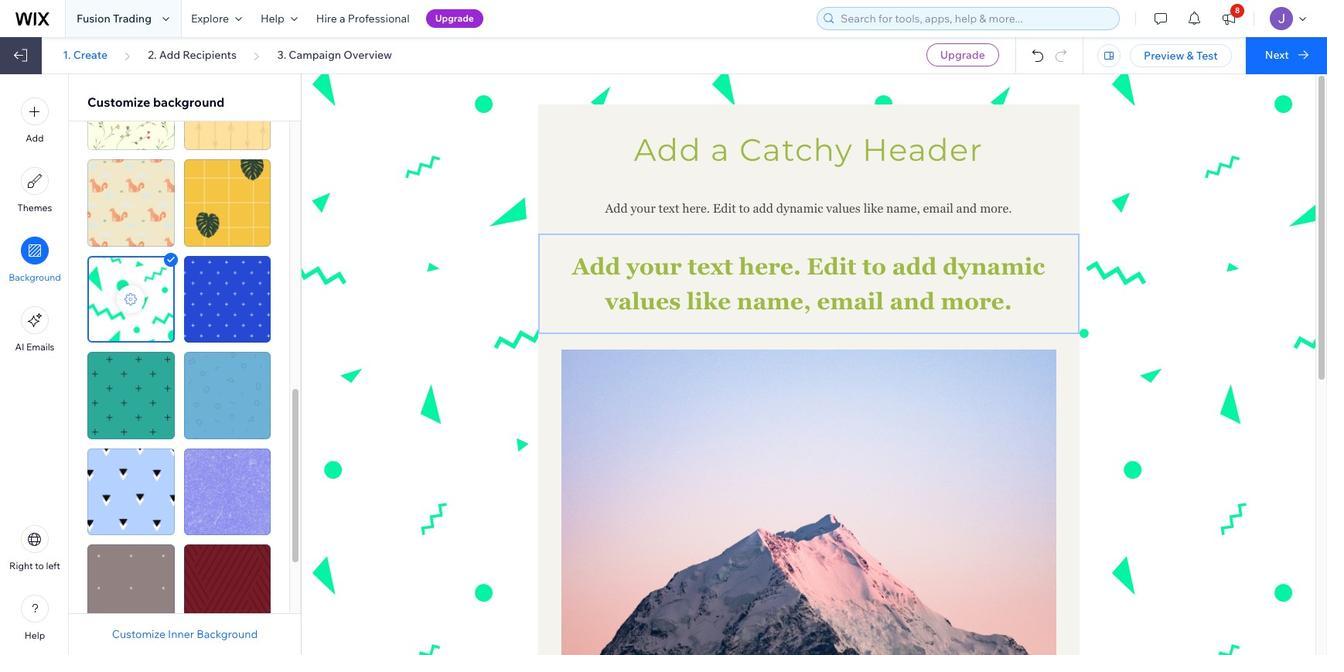 Task type: vqa. For each thing, say whether or not it's contained in the screenshot.
Enter your business or website type FIELD
no



Task type: describe. For each thing, give the bounding box(es) containing it.
&
[[1187, 49, 1194, 63]]

next button
[[1246, 37, 1327, 74]]

customize for customize background
[[87, 94, 150, 110]]

fusion trading
[[77, 12, 152, 26]]

your inside add your text here. edit to add dynamic values like name, email and more.
[[626, 253, 682, 280]]

0 horizontal spatial text
[[659, 201, 679, 216]]

next
[[1265, 48, 1289, 62]]

values inside add your text here. edit to add dynamic values like name, email and more.
[[605, 288, 681, 315]]

0 vertical spatial and
[[956, 201, 977, 216]]

trading
[[113, 12, 152, 26]]

to inside add your text here. edit to add dynamic values like name, email and more.
[[862, 253, 886, 280]]

ai
[[15, 341, 24, 353]]

1. create link
[[63, 48, 108, 62]]

campaign
[[289, 48, 341, 62]]

catchy
[[739, 131, 853, 169]]

1 horizontal spatial dynamic
[[943, 253, 1045, 280]]

a for professional
[[340, 12, 345, 26]]

explore
[[191, 12, 229, 26]]

Search for tools, apps, help & more... field
[[836, 8, 1114, 29]]

0 horizontal spatial help
[[25, 629, 45, 641]]

preview & test
[[1144, 49, 1218, 63]]

overview
[[344, 48, 392, 62]]

1.
[[63, 48, 71, 62]]

1 horizontal spatial edit
[[807, 253, 856, 280]]

fusion
[[77, 12, 110, 26]]

1 vertical spatial add your text here. edit to add dynamic values like name, email and more.
[[572, 253, 1051, 315]]

1 vertical spatial help button
[[21, 595, 49, 641]]

8
[[1235, 5, 1240, 15]]

2.
[[148, 48, 157, 62]]

background
[[153, 94, 225, 110]]

themes button
[[17, 167, 52, 213]]

preview & test button
[[1130, 44, 1232, 67]]

0 horizontal spatial add
[[753, 201, 773, 216]]

0 horizontal spatial like
[[687, 288, 731, 315]]

0 horizontal spatial here.
[[682, 201, 710, 216]]

create
[[73, 48, 108, 62]]

customize for customize inner background
[[112, 627, 165, 641]]

a for catchy
[[711, 131, 730, 169]]

right
[[9, 560, 33, 571]]

8 button
[[1212, 0, 1246, 37]]

to inside 'button'
[[35, 560, 44, 571]]

0 vertical spatial background
[[9, 271, 61, 283]]

test
[[1196, 49, 1218, 63]]

right to left button
[[9, 525, 60, 571]]

3. campaign overview
[[277, 48, 392, 62]]



Task type: locate. For each thing, give the bounding box(es) containing it.
1 vertical spatial values
[[605, 288, 681, 315]]

1 vertical spatial to
[[862, 253, 886, 280]]

background right inner
[[197, 627, 258, 641]]

0 horizontal spatial and
[[890, 288, 935, 315]]

0 vertical spatial add your text here. edit to add dynamic values like name, email and more.
[[605, 201, 1012, 216]]

0 horizontal spatial background
[[9, 271, 61, 283]]

customize background
[[87, 94, 225, 110]]

hire a professional
[[316, 12, 410, 26]]

1 horizontal spatial here.
[[739, 253, 801, 280]]

3. campaign overview link
[[277, 48, 392, 62]]

1 vertical spatial more.
[[941, 288, 1012, 315]]

0 vertical spatial help
[[261, 12, 284, 26]]

0 vertical spatial like
[[864, 201, 883, 216]]

upgrade for the bottommost 'upgrade' 'button'
[[940, 48, 985, 62]]

1 vertical spatial name,
[[737, 288, 811, 315]]

1 vertical spatial dynamic
[[943, 253, 1045, 280]]

inner
[[168, 627, 194, 641]]

1 vertical spatial your
[[626, 253, 682, 280]]

help button down right to left
[[21, 595, 49, 641]]

1 vertical spatial background
[[197, 627, 258, 641]]

customize left inner
[[112, 627, 165, 641]]

name,
[[886, 201, 920, 216], [737, 288, 811, 315]]

edit
[[713, 201, 736, 216], [807, 253, 856, 280]]

your
[[631, 201, 656, 216], [626, 253, 682, 280]]

0 vertical spatial to
[[739, 201, 750, 216]]

hire a professional link
[[307, 0, 419, 37]]

1 vertical spatial like
[[687, 288, 731, 315]]

0 vertical spatial edit
[[713, 201, 736, 216]]

2 horizontal spatial to
[[862, 253, 886, 280]]

0 horizontal spatial to
[[35, 560, 44, 571]]

0 vertical spatial more.
[[980, 201, 1012, 216]]

upgrade button down search for tools, apps, help & more... field
[[926, 43, 999, 67]]

right to left
[[9, 560, 60, 571]]

0 vertical spatial add
[[753, 201, 773, 216]]

add a catchy header
[[634, 131, 983, 169]]

help down right to left
[[25, 629, 45, 641]]

help
[[261, 12, 284, 26], [25, 629, 45, 641]]

upgrade right professional
[[435, 12, 474, 24]]

0 horizontal spatial edit
[[713, 201, 736, 216]]

background button
[[9, 237, 61, 283]]

add
[[159, 48, 180, 62], [634, 131, 701, 169], [26, 132, 44, 144], [605, 201, 628, 216], [572, 253, 620, 280]]

values
[[826, 201, 861, 216], [605, 288, 681, 315]]

0 horizontal spatial upgrade button
[[426, 9, 483, 28]]

1 horizontal spatial add
[[892, 253, 937, 280]]

ai emails
[[15, 341, 55, 353]]

emails
[[26, 341, 55, 353]]

like
[[864, 201, 883, 216], [687, 288, 731, 315]]

email
[[923, 201, 953, 216], [817, 288, 884, 315]]

1 horizontal spatial upgrade button
[[926, 43, 999, 67]]

1 horizontal spatial help button
[[251, 0, 307, 37]]

header
[[862, 131, 983, 169]]

0 vertical spatial your
[[631, 201, 656, 216]]

3.
[[277, 48, 286, 62]]

help button up 3.
[[251, 0, 307, 37]]

2. add recipients link
[[148, 48, 237, 62]]

0 vertical spatial customize
[[87, 94, 150, 110]]

1 vertical spatial customize
[[112, 627, 165, 641]]

more.
[[980, 201, 1012, 216], [941, 288, 1012, 315]]

background up 'ai emails' button
[[9, 271, 61, 283]]

add your text here. edit to add dynamic values like name, email and more.
[[605, 201, 1012, 216], [572, 253, 1051, 315]]

1 vertical spatial here.
[[739, 253, 801, 280]]

background
[[9, 271, 61, 283], [197, 627, 258, 641]]

add
[[753, 201, 773, 216], [892, 253, 937, 280]]

0 vertical spatial help button
[[251, 0, 307, 37]]

0 vertical spatial text
[[659, 201, 679, 216]]

themes
[[17, 202, 52, 213]]

1 horizontal spatial email
[[923, 201, 953, 216]]

1. create
[[63, 48, 108, 62]]

1 vertical spatial email
[[817, 288, 884, 315]]

0 horizontal spatial dynamic
[[776, 201, 823, 216]]

1 horizontal spatial like
[[864, 201, 883, 216]]

add inside add your text here. edit to add dynamic values like name, email and more.
[[892, 253, 937, 280]]

recipients
[[183, 48, 237, 62]]

1 horizontal spatial background
[[197, 627, 258, 641]]

0 horizontal spatial values
[[605, 288, 681, 315]]

1 horizontal spatial values
[[826, 201, 861, 216]]

customize down create
[[87, 94, 150, 110]]

a left catchy
[[711, 131, 730, 169]]

text
[[659, 201, 679, 216], [688, 253, 733, 280]]

add button
[[21, 97, 49, 144]]

help up 3.
[[261, 12, 284, 26]]

a
[[340, 12, 345, 26], [711, 131, 730, 169]]

upgrade for left 'upgrade' 'button'
[[435, 12, 474, 24]]

0 horizontal spatial name,
[[737, 288, 811, 315]]

to
[[739, 201, 750, 216], [862, 253, 886, 280], [35, 560, 44, 571]]

0 vertical spatial here.
[[682, 201, 710, 216]]

dynamic
[[776, 201, 823, 216], [943, 253, 1045, 280]]

0 vertical spatial upgrade
[[435, 12, 474, 24]]

professional
[[348, 12, 410, 26]]

a right hire
[[340, 12, 345, 26]]

0 vertical spatial email
[[923, 201, 953, 216]]

1 horizontal spatial text
[[688, 253, 733, 280]]

0 vertical spatial upgrade button
[[426, 9, 483, 28]]

ai emails button
[[15, 306, 55, 353]]

customize inner background button
[[112, 627, 258, 641]]

0 vertical spatial values
[[826, 201, 861, 216]]

1 vertical spatial upgrade button
[[926, 43, 999, 67]]

1 vertical spatial text
[[688, 253, 733, 280]]

1 horizontal spatial name,
[[886, 201, 920, 216]]

2. add recipients
[[148, 48, 237, 62]]

0 horizontal spatial upgrade
[[435, 12, 474, 24]]

preview
[[1144, 49, 1184, 63]]

and
[[956, 201, 977, 216], [890, 288, 935, 315]]

here.
[[682, 201, 710, 216], [739, 253, 801, 280]]

0 horizontal spatial a
[[340, 12, 345, 26]]

1 horizontal spatial help
[[261, 12, 284, 26]]

0 vertical spatial a
[[340, 12, 345, 26]]

1 vertical spatial and
[[890, 288, 935, 315]]

1 horizontal spatial upgrade
[[940, 48, 985, 62]]

here. inside add your text here. edit to add dynamic values like name, email and more.
[[739, 253, 801, 280]]

left
[[46, 560, 60, 571]]

2 vertical spatial to
[[35, 560, 44, 571]]

1 vertical spatial edit
[[807, 253, 856, 280]]

1 horizontal spatial to
[[739, 201, 750, 216]]

upgrade
[[435, 12, 474, 24], [940, 48, 985, 62]]

1 vertical spatial upgrade
[[940, 48, 985, 62]]

add inside button
[[26, 132, 44, 144]]

0 vertical spatial dynamic
[[776, 201, 823, 216]]

help button
[[251, 0, 307, 37], [21, 595, 49, 641]]

1 vertical spatial a
[[711, 131, 730, 169]]

upgrade button right professional
[[426, 9, 483, 28]]

0 horizontal spatial email
[[817, 288, 884, 315]]

0 vertical spatial name,
[[886, 201, 920, 216]]

hire
[[316, 12, 337, 26]]

1 vertical spatial add
[[892, 253, 937, 280]]

1 horizontal spatial a
[[711, 131, 730, 169]]

1 vertical spatial help
[[25, 629, 45, 641]]

upgrade down search for tools, apps, help & more... field
[[940, 48, 985, 62]]

upgrade button
[[426, 9, 483, 28], [926, 43, 999, 67]]

add inside add your text here. edit to add dynamic values like name, email and more.
[[572, 253, 620, 280]]

customize
[[87, 94, 150, 110], [112, 627, 165, 641]]

1 horizontal spatial and
[[956, 201, 977, 216]]

0 horizontal spatial help button
[[21, 595, 49, 641]]

name, inside add your text here. edit to add dynamic values like name, email and more.
[[737, 288, 811, 315]]

customize inner background
[[112, 627, 258, 641]]



